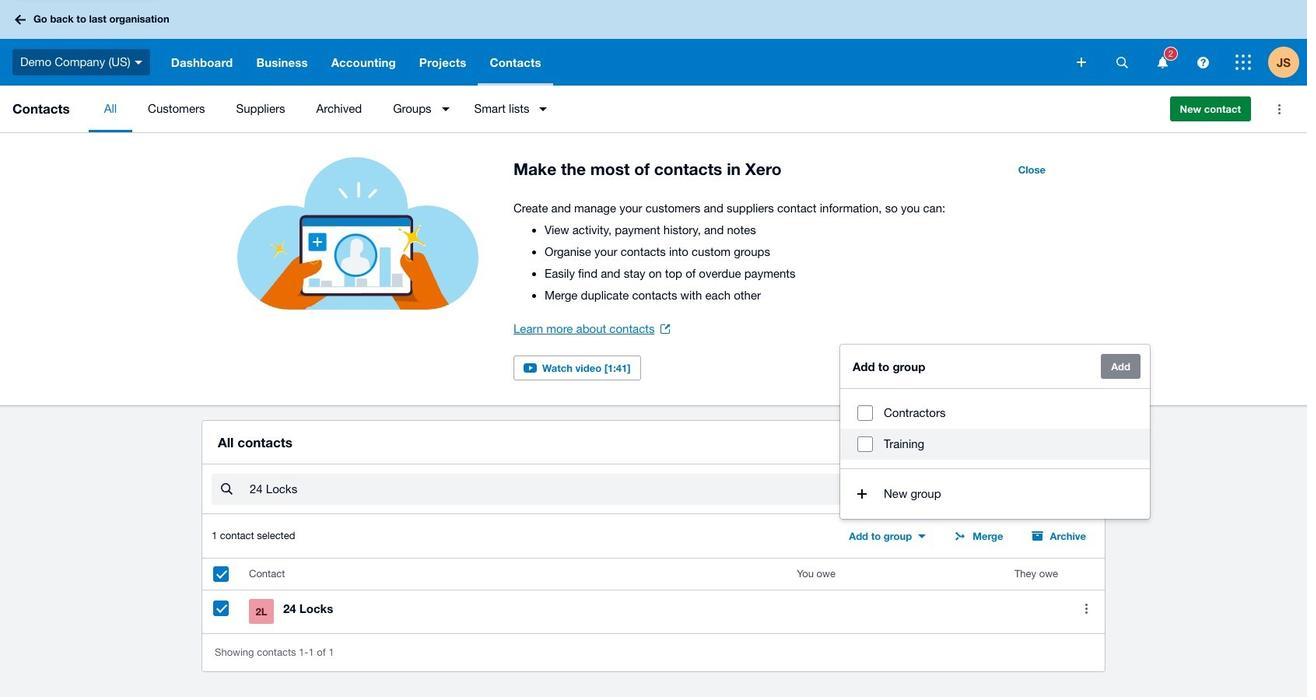 Task type: locate. For each thing, give the bounding box(es) containing it.
banner
[[0, 0, 1308, 86]]

2 horizontal spatial svg image
[[1236, 54, 1252, 70]]

contact list table element
[[202, 559, 1105, 634]]

actions menu image
[[1264, 93, 1295, 125]]

svg image
[[1117, 56, 1128, 68], [1198, 56, 1209, 68], [1077, 58, 1087, 67], [134, 61, 142, 64]]

list box
[[841, 389, 1151, 470]]

0 horizontal spatial svg image
[[15, 14, 26, 25]]

menu
[[88, 86, 1158, 132]]

svg image
[[15, 14, 26, 25], [1236, 54, 1252, 70], [1158, 56, 1168, 68]]

group
[[841, 345, 1151, 519]]



Task type: vqa. For each thing, say whether or not it's contained in the screenshot.
for within the Bills to pay for Dec 19 – 25 $0.00
no



Task type: describe. For each thing, give the bounding box(es) containing it.
more row options image
[[1071, 593, 1102, 624]]

Search for a contact field
[[248, 475, 982, 505]]

1 horizontal spatial svg image
[[1158, 56, 1168, 68]]



